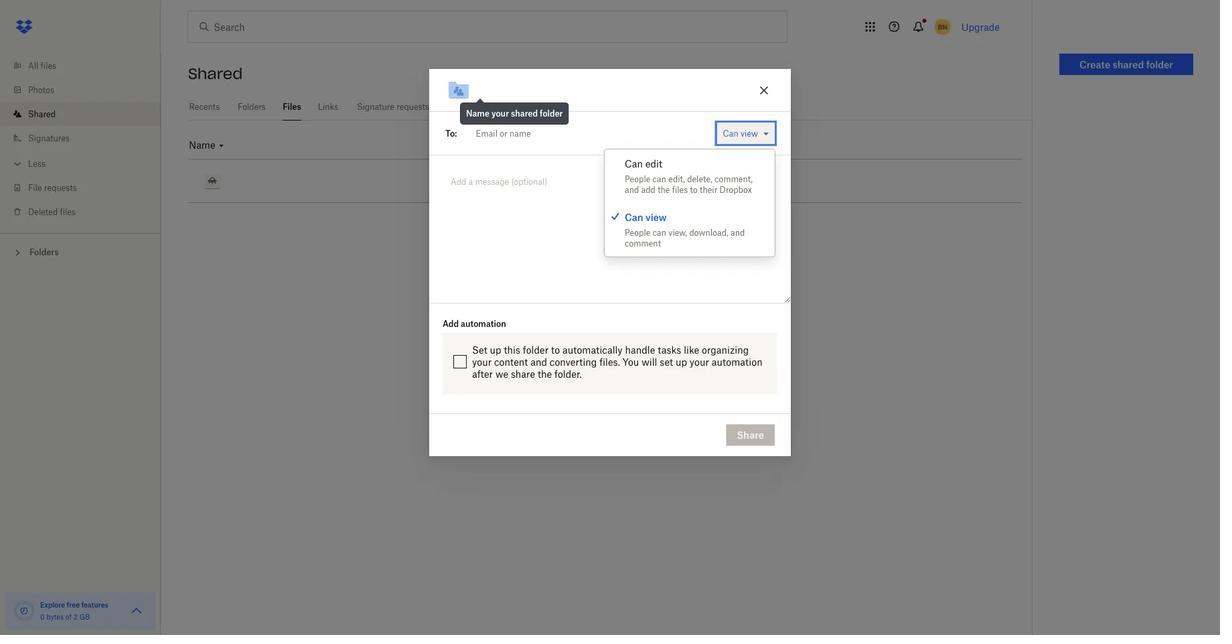 Task type: vqa. For each thing, say whether or not it's contained in the screenshot.
left FOLDERS
yes



Task type: describe. For each thing, give the bounding box(es) containing it.
files inside can edit people can edit, delete, comment, and add the files to their dropbox
[[672, 185, 688, 195]]

set
[[660, 356, 673, 367]]

menu inside sharing modal dialog
[[605, 149, 775, 257]]

set up this folder to automatically handle tasks like organizing your content and converting files. you will set up your automation after we share the folder.
[[472, 344, 763, 379]]

view,
[[669, 228, 687, 238]]

all
[[28, 61, 38, 71]]

shared inside list item
[[28, 109, 56, 119]]

comment
[[625, 238, 661, 248]]

folders inside button
[[29, 247, 59, 257]]

to inside can edit people can edit, delete, comment, and add the files to their dropbox
[[690, 185, 698, 195]]

shared link
[[11, 102, 161, 126]]

share
[[737, 429, 764, 441]]

upgrade
[[962, 21, 1000, 32]]

file
[[28, 183, 42, 193]]

folder inside button
[[1147, 59, 1174, 70]]

photos
[[28, 85, 54, 95]]

will
[[642, 356, 658, 367]]

less image
[[11, 157, 24, 170]]

requests for file requests
[[44, 183, 77, 193]]

explore
[[40, 601, 65, 609]]

automatically
[[563, 344, 623, 355]]

to:
[[445, 128, 457, 138]]

signature
[[357, 102, 395, 112]]

upgrade link
[[962, 21, 1000, 32]]

name your shared folder
[[466, 108, 563, 118]]

bytes
[[47, 613, 64, 621]]

deleted
[[28, 207, 58, 217]]

handle
[[625, 344, 655, 355]]

folder.
[[555, 368, 582, 379]]

view for can view
[[741, 128, 758, 138]]

can view
[[723, 128, 758, 138]]

after
[[472, 368, 493, 379]]

files.
[[600, 356, 620, 367]]

edit,
[[669, 174, 685, 184]]

and inside can view people can view, download, and comment
[[731, 228, 745, 238]]

comment,
[[715, 174, 753, 184]]

quota usage element
[[13, 600, 35, 622]]

less
[[28, 158, 46, 168]]

tasks
[[658, 344, 682, 355]]

all files
[[28, 61, 56, 71]]

create shared folder button
[[1060, 54, 1194, 75]]

requests for signature requests
[[397, 102, 429, 112]]

1 horizontal spatial folders
[[238, 102, 266, 112]]

deleted files link
[[11, 200, 161, 224]]

add
[[641, 185, 656, 195]]

your right name
[[492, 108, 509, 118]]

we
[[496, 368, 509, 379]]

their
[[700, 185, 718, 195]]

to inside set up this folder to automatically handle tasks like organizing your content and converting files. you will set up your automation after we share the folder.
[[551, 344, 560, 355]]

photos link
[[11, 78, 161, 102]]

files for deleted files
[[60, 207, 76, 217]]

can for can edit
[[625, 158, 643, 169]]

can view button
[[717, 122, 775, 144]]

share button
[[727, 424, 775, 446]]

folders link
[[237, 94, 267, 119]]

create shared folder
[[1080, 59, 1174, 70]]

you
[[623, 356, 639, 367]]

tab list containing recents
[[188, 94, 1032, 121]]

folder for set up this folder to automatically handle tasks like organizing your content and converting files. you will set up your automation after we share the folder.
[[523, 344, 549, 355]]

dropbox
[[720, 185, 752, 195]]

dropbox image
[[11, 13, 38, 40]]

can view people can view, download, and comment
[[625, 211, 745, 248]]

like
[[684, 344, 700, 355]]

share
[[511, 368, 535, 379]]

can inside popup button
[[723, 128, 739, 138]]

can for view
[[653, 228, 667, 238]]

signatures
[[28, 133, 70, 143]]

delete,
[[687, 174, 713, 184]]

file requests
[[28, 183, 77, 193]]

view for can view people can view, download, and comment
[[646, 211, 667, 223]]



Task type: locate. For each thing, give the bounding box(es) containing it.
can up the comment,
[[723, 128, 739, 138]]

1 horizontal spatial to
[[690, 185, 698, 195]]

can up add on the top of the page
[[653, 174, 667, 184]]

can for edit
[[653, 174, 667, 184]]

create
[[1080, 59, 1111, 70]]

0 vertical spatial to
[[690, 185, 698, 195]]

1 horizontal spatial automation
[[712, 356, 763, 367]]

deleted files
[[28, 207, 76, 217]]

0 vertical spatial can
[[653, 174, 667, 184]]

to down delete,
[[690, 185, 698, 195]]

this
[[504, 344, 521, 355]]

shared right the create
[[1113, 59, 1144, 70]]

set
[[472, 344, 488, 355]]

shared right name
[[511, 108, 538, 118]]

converting
[[550, 356, 597, 367]]

1 vertical spatial the
[[538, 368, 552, 379]]

and right download,
[[731, 228, 745, 238]]

signature requests
[[357, 102, 429, 112]]

can inside can edit people can edit, delete, comment, and add the files to their dropbox
[[625, 158, 643, 169]]

people for edit
[[625, 174, 651, 184]]

files
[[41, 61, 56, 71], [672, 185, 688, 195], [60, 207, 76, 217]]

0 vertical spatial requests
[[397, 102, 429, 112]]

1 vertical spatial folder
[[540, 108, 563, 118]]

1 horizontal spatial view
[[741, 128, 758, 138]]

and
[[625, 185, 639, 195], [731, 228, 745, 238], [531, 356, 547, 367]]

0 horizontal spatial up
[[490, 344, 502, 355]]

folder right this at the bottom left
[[523, 344, 549, 355]]

view down add on the top of the page
[[646, 211, 667, 223]]

requests inside signature requests link
[[397, 102, 429, 112]]

all files link
[[11, 54, 161, 78]]

0 vertical spatial files
[[41, 61, 56, 71]]

requests
[[397, 102, 429, 112], [44, 183, 77, 193]]

1 vertical spatial can
[[653, 228, 667, 238]]

list containing all files
[[0, 46, 161, 233]]

organizing
[[702, 344, 749, 355]]

the right share
[[538, 368, 552, 379]]

1 horizontal spatial requests
[[397, 102, 429, 112]]

2 vertical spatial folder
[[523, 344, 549, 355]]

shared
[[188, 64, 243, 83], [28, 109, 56, 119]]

folder inside set up this folder to automatically handle tasks like organizing your content and converting files. you will set up your automation after we share the folder.
[[523, 344, 549, 355]]

1 can from the top
[[653, 174, 667, 184]]

0 horizontal spatial automation
[[461, 318, 506, 328]]

2 people from the top
[[625, 228, 651, 238]]

2 horizontal spatial files
[[672, 185, 688, 195]]

automation up the 'set' on the left of page
[[461, 318, 506, 328]]

can
[[653, 174, 667, 184], [653, 228, 667, 238]]

1 vertical spatial files
[[672, 185, 688, 195]]

to
[[690, 185, 698, 195], [551, 344, 560, 355]]

can up comment
[[625, 211, 644, 223]]

folder
[[1147, 59, 1174, 70], [540, 108, 563, 118], [523, 344, 549, 355]]

the
[[658, 185, 670, 195], [538, 368, 552, 379]]

files right all
[[41, 61, 56, 71]]

people inside can view people can view, download, and comment
[[625, 228, 651, 238]]

people
[[625, 174, 651, 184], [625, 228, 651, 238]]

1 vertical spatial automation
[[712, 356, 763, 367]]

the inside set up this folder to automatically handle tasks like organizing your content and converting files. you will set up your automation after we share the folder.
[[538, 368, 552, 379]]

can left view,
[[653, 228, 667, 238]]

shared inside button
[[1113, 59, 1144, 70]]

automation inside set up this folder to automatically handle tasks like organizing your content and converting files. you will set up your automation after we share the folder.
[[712, 356, 763, 367]]

files right deleted at the left of page
[[60, 207, 76, 217]]

requests inside file requests link
[[44, 183, 77, 193]]

1 people from the top
[[625, 174, 651, 184]]

0 horizontal spatial folders
[[29, 247, 59, 257]]

people up add on the top of the page
[[625, 174, 651, 184]]

up right the set
[[676, 356, 687, 367]]

the inside can edit people can edit, delete, comment, and add the files to their dropbox
[[658, 185, 670, 195]]

your down like
[[690, 356, 709, 367]]

0 horizontal spatial requests
[[44, 183, 77, 193]]

0 horizontal spatial files
[[41, 61, 56, 71]]

people up comment
[[625, 228, 651, 238]]

1 horizontal spatial up
[[676, 356, 687, 367]]

shared inside sharing modal dialog
[[511, 108, 538, 118]]

signatures link
[[11, 126, 161, 150]]

shared up "recents" link
[[188, 64, 243, 83]]

sharing modal dialog
[[429, 69, 791, 563]]

can inside can view people can view, download, and comment
[[625, 211, 644, 223]]

1 vertical spatial can
[[625, 158, 643, 169]]

folders
[[238, 102, 266, 112], [29, 247, 59, 257]]

0 vertical spatial shared
[[1113, 59, 1144, 70]]

1 vertical spatial up
[[676, 356, 687, 367]]

1 vertical spatial people
[[625, 228, 651, 238]]

your up after on the left
[[472, 356, 492, 367]]

folders left files
[[238, 102, 266, 112]]

and inside can edit people can edit, delete, comment, and add the files to their dropbox
[[625, 185, 639, 195]]

0 vertical spatial up
[[490, 344, 502, 355]]

can edit people can edit, delete, comment, and add the files to their dropbox
[[625, 158, 753, 195]]

explore free features 0 bytes of 2 gb
[[40, 601, 108, 621]]

0 horizontal spatial shared
[[28, 109, 56, 119]]

edit
[[646, 158, 663, 169]]

up
[[490, 344, 502, 355], [676, 356, 687, 367]]

view up the comment,
[[741, 128, 758, 138]]

0 horizontal spatial shared
[[511, 108, 538, 118]]

add automation
[[443, 318, 506, 328]]

links
[[318, 102, 339, 112]]

folder up the 'contact name' field
[[540, 108, 563, 118]]

1 vertical spatial shared
[[511, 108, 538, 118]]

add
[[443, 318, 459, 328]]

0 vertical spatial folder
[[1147, 59, 1174, 70]]

links link
[[318, 94, 339, 119]]

people for view
[[625, 228, 651, 238]]

2 vertical spatial can
[[625, 211, 644, 223]]

automation
[[461, 318, 506, 328], [712, 356, 763, 367]]

0 vertical spatial shared
[[188, 64, 243, 83]]

2 vertical spatial and
[[531, 356, 547, 367]]

list
[[0, 46, 161, 233]]

0 vertical spatial view
[[741, 128, 758, 138]]

your
[[492, 108, 509, 118], [472, 356, 492, 367], [690, 356, 709, 367]]

folder for name your shared folder
[[540, 108, 563, 118]]

1 vertical spatial shared
[[28, 109, 56, 119]]

people inside can edit people can edit, delete, comment, and add the files to their dropbox
[[625, 174, 651, 184]]

and up share
[[531, 356, 547, 367]]

0 horizontal spatial view
[[646, 211, 667, 223]]

1 horizontal spatial shared
[[188, 64, 243, 83]]

shared list item
[[0, 102, 161, 126]]

and left add on the top of the page
[[625, 185, 639, 195]]

gb
[[79, 613, 90, 621]]

and inside set up this folder to automatically handle tasks like organizing your content and converting files. you will set up your automation after we share the folder.
[[531, 356, 547, 367]]

0 vertical spatial folders
[[238, 102, 266, 112]]

name
[[466, 108, 490, 118]]

files link
[[283, 94, 301, 119]]

can for can view
[[625, 211, 644, 223]]

1 vertical spatial requests
[[44, 183, 77, 193]]

files
[[283, 102, 301, 112]]

shared down the photos
[[28, 109, 56, 119]]

2
[[74, 613, 78, 621]]

None field
[[457, 120, 714, 147]]

folders button
[[0, 242, 161, 262]]

download,
[[690, 228, 729, 238]]

file requests link
[[11, 176, 161, 200]]

signature requests link
[[355, 94, 431, 119]]

can inside can view people can view, download, and comment
[[653, 228, 667, 238]]

can inside can edit people can edit, delete, comment, and add the files to their dropbox
[[653, 174, 667, 184]]

Contact name field
[[471, 122, 711, 144]]

0 vertical spatial can
[[723, 128, 739, 138]]

0
[[40, 613, 45, 621]]

recents link
[[188, 94, 221, 119]]

folder right the create
[[1147, 59, 1174, 70]]

0 horizontal spatial the
[[538, 368, 552, 379]]

0 vertical spatial automation
[[461, 318, 506, 328]]

files for all files
[[41, 61, 56, 71]]

2 vertical spatial files
[[60, 207, 76, 217]]

free
[[67, 601, 80, 609]]

0 horizontal spatial to
[[551, 344, 560, 355]]

0 vertical spatial and
[[625, 185, 639, 195]]

2 can from the top
[[653, 228, 667, 238]]

can
[[723, 128, 739, 138], [625, 158, 643, 169], [625, 211, 644, 223]]

requests right file
[[44, 183, 77, 193]]

1 horizontal spatial the
[[658, 185, 670, 195]]

content
[[494, 356, 528, 367]]

0 horizontal spatial and
[[531, 356, 547, 367]]

2 horizontal spatial and
[[731, 228, 745, 238]]

1 horizontal spatial and
[[625, 185, 639, 195]]

shared
[[1113, 59, 1144, 70], [511, 108, 538, 118]]

Add a message (optional) text field
[[445, 171, 775, 202]]

of
[[66, 613, 72, 621]]

automation down organizing
[[712, 356, 763, 367]]

1 horizontal spatial shared
[[1113, 59, 1144, 70]]

menu containing can edit
[[605, 149, 775, 257]]

folders down deleted at the left of page
[[29, 247, 59, 257]]

can left edit
[[625, 158, 643, 169]]

the right add on the top of the page
[[658, 185, 670, 195]]

0 vertical spatial the
[[658, 185, 670, 195]]

view inside popup button
[[741, 128, 758, 138]]

to up converting
[[551, 344, 560, 355]]

features
[[81, 601, 108, 609]]

recents
[[189, 102, 220, 112]]

1 vertical spatial view
[[646, 211, 667, 223]]

1 vertical spatial to
[[551, 344, 560, 355]]

menu
[[605, 149, 775, 257]]

view inside can view people can view, download, and comment
[[646, 211, 667, 223]]

files down edit,
[[672, 185, 688, 195]]

1 vertical spatial and
[[731, 228, 745, 238]]

requests right the signature
[[397, 102, 429, 112]]

tab list
[[188, 94, 1032, 121]]

1 horizontal spatial files
[[60, 207, 76, 217]]

1 vertical spatial folders
[[29, 247, 59, 257]]

none field inside sharing modal dialog
[[457, 120, 714, 147]]

view
[[741, 128, 758, 138], [646, 211, 667, 223]]

up right the 'set' on the left of page
[[490, 344, 502, 355]]

0 vertical spatial people
[[625, 174, 651, 184]]



